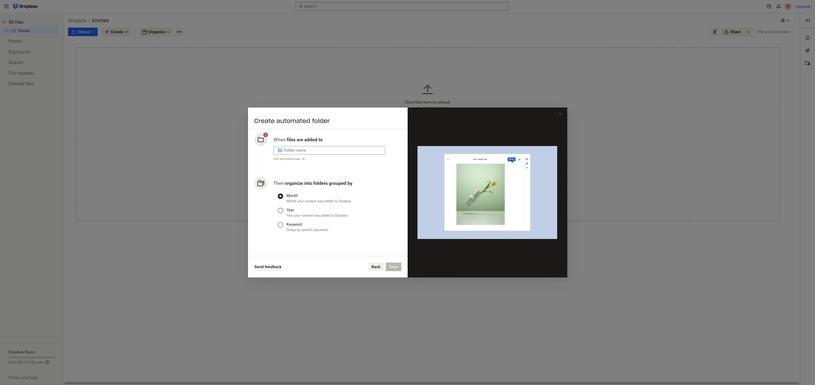 Task type: locate. For each thing, give the bounding box(es) containing it.
2 vertical spatial content
[[301, 214, 313, 218]]

0 vertical spatial share
[[730, 30, 741, 34]]

0 vertical spatial was
[[317, 200, 323, 204]]

was inside year year your content was added to dropbox
[[314, 214, 320, 218]]

to right here
[[432, 100, 436, 105]]

to up folder name text field
[[318, 137, 323, 143]]

basic
[[25, 350, 35, 355]]

0 vertical spatial you
[[765, 30, 771, 34]]

month
[[286, 194, 298, 198], [286, 200, 296, 204]]

your inside month month your content was added to dropbox
[[297, 200, 304, 204]]

year up keyword
[[286, 214, 293, 218]]

0 horizontal spatial by
[[297, 228, 301, 232]]

share
[[730, 30, 741, 34], [395, 191, 406, 196]]

1 horizontal spatial by
[[347, 181, 352, 186]]

added inside month month your content was added to dropbox
[[324, 200, 333, 204]]

2 vertical spatial access
[[430, 191, 442, 196]]

2 vertical spatial your
[[294, 214, 301, 218]]

signatures link
[[9, 47, 55, 57]]

and left the manage
[[407, 191, 414, 196]]

month right month radio
[[286, 194, 298, 198]]

create automated folder
[[254, 117, 330, 125]]

28.57
[[9, 361, 17, 365]]

1 vertical spatial month
[[286, 200, 296, 204]]

folder permissions image
[[301, 157, 306, 161]]

1 horizontal spatial share
[[730, 30, 741, 34]]

share inside more ways to add content element
[[395, 191, 406, 196]]

0 horizontal spatial share
[[395, 191, 406, 196]]

your
[[438, 146, 445, 151], [297, 200, 304, 204], [294, 214, 301, 218]]

0 vertical spatial from
[[428, 146, 437, 151]]

0 vertical spatial this
[[409, 146, 416, 151]]

from
[[428, 146, 437, 151], [409, 161, 417, 166]]

1 vertical spatial access
[[292, 158, 300, 161]]

1 vertical spatial content
[[305, 200, 316, 204]]

0 vertical spatial month
[[286, 194, 298, 198]]

back button
[[368, 263, 384, 272]]

was up year year your content was added to dropbox
[[317, 200, 323, 204]]

by
[[347, 181, 352, 186], [297, 228, 301, 232]]

files down file requests link
[[25, 81, 34, 86]]

added up year year your content was added to dropbox
[[324, 200, 333, 204]]

share inside share button
[[730, 30, 741, 34]]

added
[[304, 137, 317, 143], [430, 176, 441, 181], [324, 200, 333, 204], [321, 214, 330, 218]]

1 vertical spatial only you have access
[[273, 158, 300, 161]]

1 vertical spatial have
[[285, 158, 291, 161]]

google
[[418, 161, 431, 166]]

into
[[304, 181, 312, 186]]

content up year year your content was added to dropbox
[[305, 200, 316, 204]]

photos
[[9, 39, 22, 44]]

file
[[9, 71, 16, 76]]

1 year from the top
[[286, 208, 294, 213]]

your for month
[[297, 200, 304, 204]]

file requests
[[9, 71, 34, 76]]

have
[[771, 30, 779, 34], [285, 158, 291, 161]]

privacy
[[9, 376, 21, 381]]

your up keyword
[[294, 214, 301, 218]]

content
[[437, 133, 451, 137], [305, 200, 316, 204], [301, 214, 313, 218]]

and inside more ways to add content element
[[407, 191, 414, 196]]

from down add
[[428, 146, 437, 151]]

keyword
[[286, 222, 302, 227]]

0 horizontal spatial have
[[285, 158, 291, 161]]

0 vertical spatial your
[[438, 146, 445, 151]]

1 horizontal spatial you
[[765, 30, 771, 34]]

to left be
[[420, 176, 423, 181]]

ways
[[415, 133, 424, 137]]

content inside month month your content was added to dropbox
[[305, 200, 316, 204]]

0 horizontal spatial emotes
[[18, 29, 30, 33]]

drive
[[432, 161, 441, 166]]

privacy and legal
[[9, 376, 38, 381]]

0 horizontal spatial and
[[22, 376, 29, 381]]

files for request
[[411, 176, 419, 181]]

folder
[[312, 117, 330, 125], [417, 146, 427, 151], [454, 176, 464, 181], [455, 191, 466, 196]]

0 horizontal spatial only you have access
[[273, 158, 300, 161]]

this down request files to be added to this folder
[[448, 191, 454, 196]]

to inside month month your content was added to dropbox
[[334, 200, 337, 204]]

0 horizontal spatial access
[[292, 158, 300, 161]]

1 vertical spatial was
[[314, 214, 320, 218]]

1 horizontal spatial and
[[407, 191, 414, 196]]

dropbox logo - go to the homepage image
[[11, 2, 40, 11]]

1 vertical spatial and
[[22, 376, 29, 381]]

folder inside dialog
[[312, 117, 330, 125]]

to down grouped
[[334, 200, 337, 204]]

and left legal
[[22, 376, 29, 381]]

your left desktop
[[438, 146, 445, 151]]

this right be
[[446, 176, 453, 181]]

access this folder from your desktop
[[395, 146, 460, 151]]

emotes down all files
[[18, 29, 30, 33]]

0 vertical spatial have
[[771, 30, 779, 34]]

0 vertical spatial access
[[779, 30, 790, 34]]

year right "year" radio
[[286, 208, 294, 213]]

was
[[317, 200, 323, 204], [314, 214, 320, 218]]

your for year
[[294, 214, 301, 218]]

0 horizontal spatial from
[[409, 161, 417, 166]]

or
[[405, 106, 409, 110]]

files left the are
[[287, 137, 296, 143]]

0 vertical spatial by
[[347, 181, 352, 186]]

share for share and manage access to this folder
[[395, 191, 406, 196]]

all files
[[9, 19, 23, 25]]

emotes right /
[[92, 18, 109, 23]]

kb
[[18, 361, 22, 365]]

Year radio
[[278, 208, 283, 214]]

year
[[286, 208, 294, 213], [286, 214, 293, 218]]

to down month month your content was added to dropbox
[[331, 214, 334, 218]]

create
[[254, 117, 275, 125]]

0 vertical spatial emotes
[[92, 18, 109, 23]]

access
[[395, 146, 408, 151]]

by down keyword
[[297, 228, 301, 232]]

dropbox inside month month your content was added to dropbox
[[338, 200, 351, 204]]

files for drop
[[415, 100, 422, 105]]

added inside year year your content was added to dropbox
[[321, 214, 330, 218]]

to left add
[[425, 133, 428, 137]]

deleted files link
[[9, 79, 55, 89]]

your down organize
[[297, 200, 304, 204]]

only
[[757, 30, 764, 34], [273, 158, 279, 161]]

0 vertical spatial only you have access
[[757, 30, 790, 34]]

1 horizontal spatial from
[[428, 146, 437, 151]]

and for legal
[[22, 376, 29, 381]]

to down request files to be added to this folder
[[443, 191, 447, 196]]

was for month
[[317, 200, 323, 204]]

drop
[[405, 100, 414, 105]]

added right be
[[430, 176, 441, 181]]

share for share
[[730, 30, 741, 34]]

signatures
[[9, 49, 31, 55]]

1 vertical spatial share
[[395, 191, 406, 196]]

grouped
[[329, 181, 346, 186]]

2 horizontal spatial access
[[779, 30, 790, 34]]

dropbox inside year year your content was added to dropbox
[[335, 214, 348, 218]]

1 vertical spatial by
[[297, 228, 301, 232]]

0 horizontal spatial only
[[273, 158, 279, 161]]

privacy and legal link
[[9, 376, 64, 381]]

1 vertical spatial you
[[280, 158, 285, 161]]

drop files here to upload, or use the 'upload' button
[[405, 100, 451, 110]]

used
[[36, 361, 43, 365]]

then
[[273, 181, 284, 186]]

files inside drop files here to upload, or use the 'upload' button
[[415, 100, 422, 105]]

files inside more ways to add content element
[[411, 176, 419, 181]]

0 vertical spatial content
[[437, 133, 451, 137]]

1 vertical spatial only
[[273, 158, 279, 161]]

1 vertical spatial year
[[286, 214, 293, 218]]

was for year
[[314, 214, 320, 218]]

send
[[254, 265, 264, 269]]

1 horizontal spatial only
[[757, 30, 764, 34]]

files inside "tree"
[[15, 19, 23, 25]]

access inside more ways to add content element
[[430, 191, 442, 196]]

only you have access
[[757, 30, 790, 34], [273, 158, 300, 161]]

was up keyword group by specific keywords on the bottom left of page
[[314, 214, 320, 218]]

your inside year year your content was added to dropbox
[[294, 214, 301, 218]]

files
[[15, 19, 23, 25], [25, 81, 34, 86], [415, 100, 422, 105], [287, 137, 296, 143], [411, 176, 419, 181]]

added up keywords on the left bottom of the page
[[321, 214, 330, 218]]

was inside month month your content was added to dropbox
[[317, 200, 323, 204]]

files right all
[[15, 19, 23, 25]]

use
[[410, 106, 416, 110]]

1 vertical spatial your
[[297, 200, 304, 204]]

and
[[407, 191, 414, 196], [22, 376, 29, 381]]

1 horizontal spatial have
[[771, 30, 779, 34]]

organize
[[285, 181, 303, 186]]

dropbox
[[68, 18, 87, 23], [338, 200, 351, 204], [335, 214, 348, 218], [9, 350, 24, 355]]

you
[[765, 30, 771, 34], [280, 158, 285, 161]]

content for year
[[301, 214, 313, 218]]

open details pane image
[[804, 17, 811, 24]]

1 horizontal spatial emotes
[[92, 18, 109, 23]]

create automated folder dialog
[[248, 108, 567, 278]]

0 vertical spatial and
[[407, 191, 414, 196]]

only you have access inside create automated folder dialog
[[273, 158, 300, 161]]

all files tree
[[1, 18, 64, 35]]

this right access
[[409, 146, 416, 151]]

content inside year year your content was added to dropbox
[[301, 214, 313, 218]]

organize into folders grouped by
[[285, 181, 352, 186]]

by right grouped
[[347, 181, 352, 186]]

content up keyword group by specific keywords on the bottom left of page
[[301, 214, 313, 218]]

more ways to add content
[[404, 133, 451, 137]]

back
[[371, 265, 381, 270]]

files up the
[[415, 100, 422, 105]]

to inside drop files here to upload, or use the 'upload' button
[[432, 100, 436, 105]]

the
[[417, 106, 423, 110]]

legal
[[30, 376, 38, 381]]

files left be
[[411, 176, 419, 181]]

1 vertical spatial from
[[409, 161, 417, 166]]

1 horizontal spatial access
[[430, 191, 442, 196]]

content right add
[[437, 133, 451, 137]]

0 horizontal spatial you
[[280, 158, 285, 161]]

to
[[432, 100, 436, 105], [425, 133, 428, 137], [318, 137, 323, 143], [420, 176, 423, 181], [442, 176, 445, 181], [443, 191, 447, 196], [334, 200, 337, 204], [331, 214, 334, 218]]

emotes
[[92, 18, 109, 23], [18, 29, 30, 33]]

year year your content was added to dropbox
[[286, 208, 348, 218]]

1 vertical spatial emotes
[[18, 29, 30, 33]]

Month radio
[[278, 194, 283, 199]]

Folder name text field
[[284, 148, 382, 154]]

1 month from the top
[[286, 194, 298, 198]]

from left google
[[409, 161, 417, 166]]

upgrade
[[796, 4, 811, 9]]

0 vertical spatial year
[[286, 208, 294, 213]]

month down organize
[[286, 200, 296, 204]]

global header element
[[0, 0, 815, 13]]

specific
[[301, 228, 313, 232]]

access
[[779, 30, 790, 34], [292, 158, 300, 161], [430, 191, 442, 196]]



Task type: vqa. For each thing, say whether or not it's contained in the screenshot.
the top Month
yes



Task type: describe. For each thing, give the bounding box(es) containing it.
photos link
[[9, 36, 55, 47]]

1 horizontal spatial only you have access
[[757, 30, 790, 34]]

more
[[404, 133, 414, 137]]

group
[[286, 228, 296, 232]]

gb
[[30, 361, 35, 365]]

files are added to
[[287, 137, 323, 143]]

share and manage access to this folder
[[395, 191, 466, 196]]

deleted
[[9, 81, 24, 86]]

from google drive
[[408, 161, 441, 166]]

get more space image
[[44, 360, 50, 366]]

send feedback button
[[254, 264, 282, 271]]

share button
[[721, 28, 744, 36]]

and for manage
[[407, 191, 414, 196]]

be
[[424, 176, 429, 181]]

files for all
[[15, 19, 23, 25]]

2 vertical spatial this
[[448, 191, 454, 196]]

when
[[273, 137, 286, 143]]

dropbox / emotes
[[68, 18, 109, 23]]

deleted files
[[9, 81, 34, 86]]

your inside more ways to add content element
[[438, 146, 445, 151]]

0 vertical spatial only
[[757, 30, 764, 34]]

keywords
[[314, 228, 328, 232]]

you inside create automated folder dialog
[[280, 158, 285, 161]]

files inside create automated folder dialog
[[287, 137, 296, 143]]

feedback
[[265, 265, 282, 269]]

folders
[[313, 181, 328, 186]]

keyword group by specific keywords
[[286, 222, 328, 232]]

manage
[[415, 191, 429, 196]]

1 vertical spatial this
[[446, 176, 453, 181]]

add
[[429, 133, 436, 137]]

2 year from the top
[[286, 214, 293, 218]]

here
[[423, 100, 432, 105]]

are
[[297, 137, 303, 143]]

upgrade link
[[796, 4, 811, 9]]

desktop
[[446, 146, 460, 151]]

content for month
[[305, 200, 316, 204]]

requests
[[17, 71, 34, 76]]

shared
[[9, 60, 23, 65]]

more ways to add content element
[[382, 132, 473, 204]]

/
[[88, 18, 91, 23]]

request files to be added to this folder
[[395, 176, 464, 181]]

of
[[23, 361, 26, 365]]

month month your content was added to dropbox
[[286, 194, 351, 204]]

2
[[27, 361, 29, 365]]

2 month from the top
[[286, 200, 296, 204]]

shared link
[[9, 57, 55, 68]]

file requests link
[[9, 68, 55, 79]]

all files link
[[9, 18, 64, 26]]

to inside year year your content was added to dropbox
[[331, 214, 334, 218]]

from google drive button
[[384, 158, 472, 169]]

emotes link
[[11, 27, 59, 34]]

automated
[[277, 117, 310, 125]]

dropbox link
[[68, 17, 87, 24]]

open pinned items image
[[804, 47, 811, 54]]

only inside create automated folder dialog
[[273, 158, 279, 161]]

28.57 kb of 2 gb used
[[9, 361, 43, 365]]

dropbox basic
[[9, 350, 35, 355]]

by inside keyword group by specific keywords
[[297, 228, 301, 232]]

files for deleted
[[25, 81, 34, 86]]

have inside create automated folder dialog
[[285, 158, 291, 161]]

added right the are
[[304, 137, 317, 143]]

open activity image
[[804, 60, 811, 67]]

Keyword radio
[[278, 223, 283, 228]]

from inside button
[[409, 161, 417, 166]]

upload,
[[437, 100, 451, 105]]

emotes inside all files "tree"
[[18, 29, 30, 33]]

all
[[9, 19, 14, 25]]

open information panel image
[[804, 35, 811, 41]]

request
[[395, 176, 410, 181]]

'upload'
[[424, 106, 438, 110]]

access inside create automated folder dialog
[[292, 158, 300, 161]]

button
[[439, 106, 450, 110]]

to right be
[[442, 176, 445, 181]]

added inside more ways to add content element
[[430, 176, 441, 181]]

send feedback
[[254, 265, 282, 269]]



